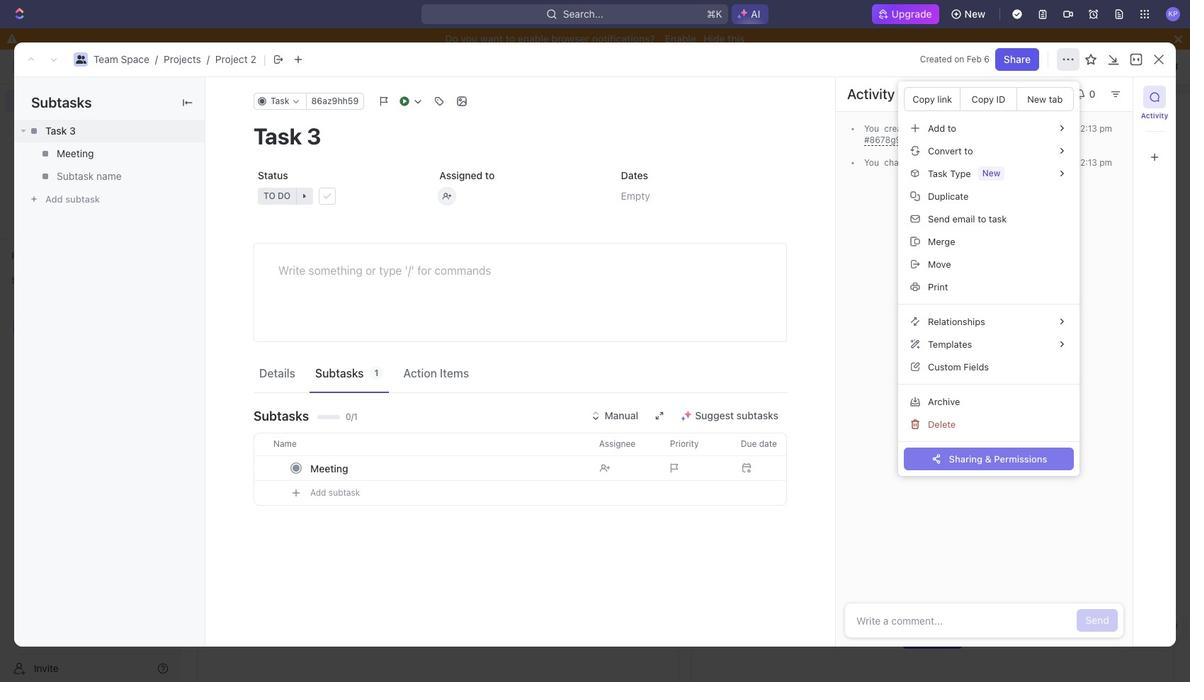 Task type: locate. For each thing, give the bounding box(es) containing it.
1 horizontal spatial assigned
[[709, 401, 759, 414]]

status
[[922, 157, 946, 168]]

1 vertical spatial from
[[866, 296, 885, 307]]

0 vertical spatial you
[[461, 33, 478, 45]]

user group image
[[15, 323, 25, 332]]

to right the convert
[[965, 145, 973, 156]]

2 you from the top
[[864, 157, 879, 168]]

/
[[155, 53, 158, 65], [207, 53, 210, 65]]

kendall
[[343, 113, 400, 133]]

you up #8678g9yjr
[[864, 123, 879, 134]]

1 vertical spatial learn
[[1010, 296, 1033, 307]]

1 vertical spatial at
[[1070, 157, 1078, 168]]

to right the assigned
[[893, 607, 901, 617]]

team right user group icon on the top of the page
[[94, 53, 118, 65]]

from inside "task sidebar content" section
[[949, 157, 967, 168]]

& for csv
[[1155, 622, 1160, 631]]

new left tab
[[1028, 93, 1047, 105]]

you for you created this task by copying #8678g9yjr - task 3
[[864, 123, 879, 134]]

projects link
[[164, 53, 201, 65]]

learn more link right cards.
[[857, 73, 909, 85]]

customize
[[449, 73, 498, 85]]

task 3 link up ‎task 2 link at the top of the page
[[210, 227, 673, 250]]

0 vertical spatial send
[[928, 213, 950, 224]]

relationships
[[928, 316, 985, 327]]

& left the csv
[[1155, 622, 1160, 631]]

add calendar integrations button
[[868, 319, 996, 336]]

0 horizontal spatial team
[[94, 53, 118, 65]]

3 up docs 'link'
[[69, 125, 76, 137]]

0 horizontal spatial learn
[[857, 73, 883, 85]]

space down status
[[263, 187, 291, 199]]

learn more link for 🏡 customize your home! turning on edit layout allows you to drag, drop, and resize cards.
[[857, 73, 909, 85]]

invite
[[34, 662, 59, 674]]

send email to task button
[[904, 208, 1074, 230]]

activity inside task sidebar navigation tab list
[[1141, 111, 1169, 120]]

2 up task 2
[[259, 278, 265, 290]]

to
[[506, 33, 515, 45], [711, 73, 721, 85], [948, 122, 956, 134], [965, 145, 973, 156], [981, 157, 991, 168], [485, 169, 495, 181], [978, 213, 987, 224], [761, 401, 772, 414], [893, 607, 901, 617]]

task sidebar content section
[[835, 77, 1133, 647]]

2 copy from the left
[[972, 93, 994, 105]]

tree
[[6, 292, 174, 483]]

0 horizontal spatial learn more link
[[857, 73, 909, 85]]

you right allows
[[692, 73, 709, 85]]

1 vertical spatial 2
[[259, 278, 265, 290]]

2 left |
[[250, 53, 256, 65]]

1 vertical spatial more
[[1035, 296, 1055, 307]]

copy for copy link
[[913, 93, 935, 105]]

task
[[934, 123, 951, 134], [989, 213, 1007, 224], [939, 635, 956, 645]]

created on feb 6
[[920, 54, 990, 64]]

more up relationships button
[[1035, 296, 1055, 307]]

0 vertical spatial this
[[728, 33, 745, 45]]

1 you from the top
[[864, 123, 879, 134]]

archive button
[[904, 390, 1074, 413]]

new tab
[[1028, 93, 1063, 105]]

add inside dropdown button
[[928, 122, 945, 134]]

1 copy from the left
[[913, 93, 935, 105]]

task 3 link down "home" "link"
[[14, 120, 205, 142]]

0 horizontal spatial /
[[155, 53, 158, 65]]

task inside you created this task by copying #8678g9yjr - task 3
[[934, 123, 951, 134]]

1 vertical spatial send
[[1086, 614, 1110, 626]]

2 inside "link"
[[259, 300, 265, 312]]

to left open
[[981, 157, 991, 168]]

items
[[440, 367, 469, 379]]

activity down cards
[[1141, 111, 1169, 120]]

1 ‎task from the top
[[235, 255, 256, 267]]

1 left action
[[374, 367, 379, 378]]

more up copy link button
[[885, 73, 909, 85]]

1 vertical spatial space
[[263, 187, 291, 199]]

0 horizontal spatial home
[[34, 95, 62, 107]]

send inside "task sidebar content" section
[[1086, 614, 1110, 626]]

1 at from the top
[[1070, 123, 1078, 134]]

3 up ‎task 1
[[259, 232, 265, 244]]

today
[[1111, 186, 1136, 197]]

2 feb 6 at 2:13 pm from the top
[[1045, 157, 1112, 168]]

today button
[[1106, 184, 1141, 201]]

work
[[234, 401, 262, 414]]

& inside button
[[985, 453, 992, 464]]

1 pm from the top
[[1100, 123, 1112, 134]]

print button
[[904, 276, 1074, 298]]

0 vertical spatial feb 6 at 2:13 pm
[[1045, 123, 1112, 134]]

task inside button
[[989, 213, 1007, 224]]

6 down tab
[[1063, 123, 1068, 134]]

do
[[445, 33, 458, 45]]

your left home!
[[501, 73, 521, 85]]

feb 6 at 2:13 pm up today
[[1045, 157, 1112, 168]]

on right created
[[955, 54, 965, 64]]

good afternoon, kendall
[[215, 113, 400, 133]]

from right items
[[866, 296, 885, 307]]

0 horizontal spatial from
[[866, 296, 885, 307]]

my
[[215, 401, 232, 414]]

more
[[885, 73, 909, 85], [1035, 296, 1055, 307]]

changed status from
[[882, 157, 970, 168]]

0 horizontal spatial your
[[501, 73, 521, 85]]

edit
[[976, 60, 993, 72], [608, 73, 625, 85]]

2 ‎task from the top
[[235, 278, 256, 290]]

edit left layout:
[[976, 60, 993, 72]]

1 horizontal spatial subtasks
[[254, 408, 309, 423]]

0 vertical spatial at
[[1070, 123, 1078, 134]]

1 vertical spatial feb 6 at 2:13 pm
[[1045, 157, 1112, 168]]

space
[[121, 53, 149, 65], [263, 187, 291, 199]]

send up merge
[[928, 213, 950, 224]]

you up add task 'button'
[[904, 607, 918, 617]]

space left projects
[[121, 53, 149, 65]]

at down new tab button
[[1070, 123, 1078, 134]]

you right do
[[461, 33, 478, 45]]

/ left project
[[207, 53, 210, 65]]

2 vertical spatial you
[[904, 607, 918, 617]]

team for team space / projects / project 2 |
[[94, 53, 118, 65]]

manage cards button
[[1066, 55, 1151, 78]]

1 vertical spatial will
[[921, 607, 934, 617]]

add for add to
[[928, 122, 945, 134]]

0 vertical spatial you
[[864, 123, 879, 134]]

1 2:13 from the top
[[1081, 123, 1097, 134]]

0 vertical spatial new
[[965, 8, 986, 20]]

feb 6 at 2:13 pm down tab
[[1045, 123, 1112, 134]]

copy
[[913, 93, 935, 105], [972, 93, 994, 105]]

team space link right user group icon on the top of the page
[[94, 53, 149, 65]]

manage cards
[[1075, 60, 1142, 72]]

task up task 1
[[235, 300, 256, 312]]

0 vertical spatial subtasks
[[31, 94, 92, 111]]

add down tasks assigned to you will appear here.
[[920, 635, 936, 645]]

0 vertical spatial your
[[501, 73, 521, 85]]

0 vertical spatial learn more link
[[857, 73, 909, 85]]

1 vertical spatial home
[[34, 95, 62, 107]]

team down recents
[[235, 187, 260, 199]]

space inside "team space" 'link'
[[263, 187, 291, 199]]

learn
[[857, 73, 883, 85], [1010, 296, 1033, 307]]

0 vertical spatial task
[[934, 123, 951, 134]]

you
[[461, 33, 478, 45], [692, 73, 709, 85], [904, 607, 918, 617]]

learn more link up relationships button
[[1010, 296, 1055, 307]]

0 horizontal spatial edit
[[608, 73, 625, 85]]

agenda
[[809, 296, 840, 307]]

archive
[[928, 396, 960, 407]]

here. right appear
[[966, 607, 987, 617]]

1 horizontal spatial meeting link
[[307, 458, 588, 479]]

task left by
[[934, 123, 951, 134]]

team
[[94, 53, 118, 65], [235, 187, 260, 199]]

2 vertical spatial add
[[920, 635, 936, 645]]

details
[[259, 367, 295, 379]]

your
[[501, 73, 521, 85], [887, 296, 905, 307]]

team space link down assigned to
[[210, 182, 673, 205]]

to right email
[[978, 213, 987, 224]]

0 vertical spatial pm
[[1100, 123, 1112, 134]]

Edit task name text field
[[254, 123, 787, 150]]

1 vertical spatial feb
[[1045, 123, 1060, 134]]

copy for copy id
[[972, 93, 994, 105]]

0 vertical spatial 2
[[250, 53, 256, 65]]

1 horizontal spatial &
[[1155, 622, 1160, 631]]

feb
[[967, 54, 982, 64], [1045, 123, 1060, 134], [1045, 157, 1060, 168]]

‎task
[[235, 255, 256, 267], [235, 278, 256, 290]]

convert to button
[[904, 140, 1074, 162]]

pm left task sidebar navigation tab list
[[1100, 123, 1112, 134]]

0 vertical spatial &
[[985, 453, 992, 464]]

me
[[775, 401, 792, 414]]

2:13 for changed status from
[[1081, 157, 1097, 168]]

1 down task 2
[[259, 323, 263, 335]]

1 horizontal spatial space
[[263, 187, 291, 199]]

‎task for ‎task 2
[[235, 278, 256, 290]]

templates button
[[904, 333, 1074, 356]]

1 vertical spatial team
[[235, 187, 260, 199]]

#8678g9yjr
[[864, 135, 911, 145]]

1 horizontal spatial task 3
[[235, 232, 265, 244]]

pm up today
[[1100, 157, 1112, 168]]

allows
[[661, 73, 690, 85]]

upgrade
[[892, 8, 932, 20]]

1 vertical spatial task
[[989, 213, 1007, 224]]

add left calendar in the right of the page
[[885, 322, 902, 332]]

&
[[985, 453, 992, 464], [1155, 622, 1160, 631]]

to down edit task name text box
[[485, 169, 495, 181]]

link
[[938, 93, 952, 105]]

1 vertical spatial meeting
[[310, 462, 348, 474]]

1 horizontal spatial team space link
[[210, 182, 673, 205]]

2 / from the left
[[207, 53, 210, 65]]

activity down cards.
[[847, 86, 895, 102]]

this up -
[[917, 123, 932, 134]]

3
[[69, 125, 76, 137], [941, 135, 946, 145], [259, 232, 265, 244]]

1 horizontal spatial here.
[[987, 296, 1008, 307]]

1 horizontal spatial this
[[917, 123, 932, 134]]

3 down add to
[[941, 135, 946, 145]]

1 vertical spatial team space link
[[210, 182, 673, 205]]

1 vertical spatial add
[[885, 322, 902, 332]]

1 / from the left
[[155, 53, 158, 65]]

copy left id
[[972, 93, 994, 105]]

1 horizontal spatial home
[[206, 60, 233, 72]]

add left by
[[928, 122, 945, 134]]

created
[[885, 123, 915, 134]]

1 horizontal spatial activity
[[1141, 111, 1169, 120]]

1 horizontal spatial learn more link
[[1010, 296, 1055, 307]]

convert to
[[928, 145, 973, 156]]

new down convert to button
[[983, 168, 1001, 179]]

2 down ‎task 2
[[259, 300, 265, 312]]

new up created on feb 6
[[965, 8, 986, 20]]

task down 'duplicate' button
[[989, 213, 1007, 224]]

tasks
[[830, 607, 853, 617]]

print
[[928, 281, 948, 292]]

your left calendars
[[887, 296, 905, 307]]

‎task up ‎task 2
[[235, 255, 256, 267]]

0 vertical spatial 1
[[259, 255, 263, 267]]

meeting down 0/1
[[310, 462, 348, 474]]

task for to
[[989, 213, 1007, 224]]

1 vertical spatial &
[[1155, 622, 1160, 631]]

1 feb 6 at 2:13 pm from the top
[[1045, 123, 1112, 134]]

6 right open
[[1063, 157, 1068, 168]]

cards
[[1115, 60, 1142, 72]]

2 vertical spatial feb
[[1045, 157, 1060, 168]]

& right sharing
[[985, 453, 992, 464]]

task type
[[928, 168, 971, 179]]

task right -
[[920, 135, 938, 145]]

& inside "link"
[[1155, 622, 1160, 631]]

home up inbox
[[34, 95, 62, 107]]

2 horizontal spatial 3
[[941, 135, 946, 145]]

meeting up dashboards
[[57, 147, 94, 159]]

0 vertical spatial ‎task
[[235, 255, 256, 267]]

1 horizontal spatial you
[[692, 73, 709, 85]]

6 left layout:
[[984, 54, 990, 64]]

1 horizontal spatial from
[[949, 157, 967, 168]]

move
[[928, 258, 951, 270]]

1 vertical spatial 1
[[259, 323, 263, 335]]

learn up relationships button
[[1010, 296, 1033, 307]]

add inside 'button'
[[920, 635, 936, 645]]

task down appear
[[939, 635, 956, 645]]

send left the excel
[[1086, 614, 1110, 626]]

0 horizontal spatial meeting link
[[14, 142, 205, 165]]

sidebar navigation
[[0, 50, 181, 682]]

0 vertical spatial learn
[[857, 73, 883, 85]]

1 up ‎task 2
[[259, 255, 263, 267]]

at right open
[[1070, 157, 1078, 168]]

0 vertical spatial team
[[94, 53, 118, 65]]

subtasks up inbox
[[31, 94, 92, 111]]

you down #8678g9yjr
[[864, 157, 879, 168]]

from down convert to
[[949, 157, 967, 168]]

1 horizontal spatial copy
[[972, 93, 994, 105]]

0 horizontal spatial send
[[928, 213, 950, 224]]

id
[[997, 93, 1006, 105]]

task 3 up docs
[[45, 125, 76, 137]]

new tab button
[[1017, 88, 1073, 111]]

0 vertical spatial will
[[949, 296, 962, 307]]

you created this task by copying #8678g9yjr - task 3
[[864, 123, 997, 145]]

copy left "link"
[[913, 93, 935, 105]]

task 3 up ‎task 1
[[235, 232, 265, 244]]

my work
[[215, 401, 262, 414]]

/ left the projects "link"
[[155, 53, 158, 65]]

subtasks up 0/1
[[315, 367, 364, 379]]

2 pm from the top
[[1100, 157, 1112, 168]]

1 vertical spatial subtasks
[[315, 367, 364, 379]]

suggest
[[695, 410, 734, 422]]

add calendar integrations
[[885, 322, 991, 332]]

space inside team space / projects / project 2 |
[[121, 53, 149, 65]]

drag,
[[723, 73, 747, 85]]

task 1 link
[[210, 318, 673, 341]]

subtasks down details
[[254, 408, 309, 423]]

action
[[404, 367, 437, 379]]

0 vertical spatial meeting
[[57, 147, 94, 159]]

you inside you created this task by copying #8678g9yjr - task 3
[[864, 123, 879, 134]]

alert
[[181, 64, 1190, 95]]

on right turning
[[593, 73, 605, 85]]

home right the projects "link"
[[206, 60, 233, 72]]

Subtask name text field
[[57, 171, 166, 182]]

1 vertical spatial learn more link
[[1010, 296, 1055, 307]]

1 horizontal spatial send
[[1086, 614, 1110, 626]]

add
[[928, 122, 945, 134], [885, 322, 902, 332], [920, 635, 936, 645]]

inbox
[[34, 119, 59, 131]]

learn right cards.
[[857, 73, 883, 85]]

team inside team space / projects / project 2 |
[[94, 53, 118, 65]]

csv
[[1163, 622, 1179, 631]]

1 vertical spatial new
[[1028, 93, 1047, 105]]

to left drag,
[[711, 73, 721, 85]]

send
[[928, 213, 950, 224], [1086, 614, 1110, 626]]

0 horizontal spatial assigned
[[440, 169, 483, 181]]

pm
[[1100, 123, 1112, 134], [1100, 157, 1112, 168]]

‎task down ‎task 1
[[235, 278, 256, 290]]

2 2:13 from the top
[[1081, 157, 1097, 168]]

0 horizontal spatial task 3 link
[[14, 120, 205, 142]]

edit layout:
[[976, 60, 1027, 72]]

1 vertical spatial here.
[[966, 607, 987, 617]]

assigned
[[855, 607, 891, 617]]

activity
[[847, 86, 895, 102], [1141, 111, 1169, 120]]

1 horizontal spatial 3
[[259, 232, 265, 244]]

2 at from the top
[[1070, 157, 1078, 168]]

0 vertical spatial meeting link
[[14, 142, 205, 165]]

1 horizontal spatial /
[[207, 53, 210, 65]]

edit left layout
[[608, 73, 625, 85]]

feb right open
[[1045, 157, 1060, 168]]

alert containing 🏡 customize your home! turning on edit layout allows you to drag, drop, and resize cards.
[[181, 64, 1190, 95]]

0 vertical spatial here.
[[987, 296, 1008, 307]]

to inside "task sidebar content" section
[[981, 157, 991, 168]]

2 horizontal spatial you
[[904, 607, 918, 617]]

layout:
[[996, 60, 1027, 72]]

activity inside "task sidebar content" section
[[847, 86, 895, 102]]

0 horizontal spatial task 3
[[45, 125, 76, 137]]

this right 'hide'
[[728, 33, 745, 45]]

subtasks
[[31, 94, 92, 111], [315, 367, 364, 379], [254, 408, 309, 423]]

0 horizontal spatial meeting
[[57, 147, 94, 159]]

here. up relationships button
[[987, 296, 1008, 307]]

0 horizontal spatial activity
[[847, 86, 895, 102]]

will left show at the right
[[949, 296, 962, 307]]

team inside 'link'
[[235, 187, 260, 199]]

0 vertical spatial task 3
[[45, 125, 76, 137]]

86az9hh59 button
[[306, 93, 364, 110]]

will left appear
[[921, 607, 934, 617]]

enable
[[665, 33, 696, 45]]

feb down tab
[[1045, 123, 1060, 134]]

2:13
[[1081, 123, 1097, 134], [1081, 157, 1097, 168]]

fields
[[964, 361, 989, 372]]

‎task for ‎task 1
[[235, 255, 256, 267]]

0 vertical spatial 2:13
[[1081, 123, 1097, 134]]

feb left layout:
[[967, 54, 982, 64]]

send button
[[1077, 609, 1118, 632]]



Task type: vqa. For each thing, say whether or not it's contained in the screenshot.
Google
no



Task type: describe. For each thing, give the bounding box(es) containing it.
0 horizontal spatial team space link
[[94, 53, 149, 65]]

you for you
[[864, 157, 879, 168]]

task inside you created this task by copying #8678g9yjr - task 3
[[920, 135, 938, 145]]

3 inside you created this task by copying #8678g9yjr - task 3
[[941, 135, 946, 145]]

resize
[[796, 73, 823, 85]]

‎task 2 link
[[210, 273, 673, 295]]

team space / projects / project 2 |
[[94, 52, 266, 66]]

this inside you created this task by copying #8678g9yjr - task 3
[[917, 123, 932, 134]]

timesheets link
[[6, 186, 174, 209]]

subtasks
[[737, 410, 779, 422]]

new for tab
[[1028, 93, 1047, 105]]

1 horizontal spatial will
[[949, 296, 962, 307]]

1 horizontal spatial on
[[955, 54, 965, 64]]

send for send email to task
[[928, 213, 950, 224]]

at for created this task by copying
[[1070, 123, 1078, 134]]

& for permissions
[[985, 453, 992, 464]]

1 vertical spatial meeting link
[[307, 458, 588, 479]]

from for status
[[949, 157, 967, 168]]

drop,
[[750, 73, 774, 85]]

share button
[[995, 48, 1039, 71]]

task sidebar navigation tab list
[[1139, 86, 1171, 169]]

sharing & permissions button
[[904, 448, 1074, 470]]

add for add calendar integrations
[[885, 322, 902, 332]]

move button
[[904, 253, 1074, 276]]

learn more link for agenda items from your calendars will show here.
[[1010, 296, 1055, 307]]

space for team space / projects / project 2 |
[[121, 53, 149, 65]]

from for items
[[866, 296, 885, 307]]

task up ‎task 1
[[235, 232, 256, 244]]

home link
[[6, 90, 174, 113]]

copy id button
[[961, 88, 1017, 111]]

2 vertical spatial new
[[983, 168, 1001, 179]]

favorites
[[11, 251, 49, 261]]

1 horizontal spatial edit
[[976, 60, 993, 72]]

notifications?
[[592, 33, 655, 45]]

1 horizontal spatial learn
[[1010, 296, 1033, 307]]

merge
[[928, 236, 955, 247]]

new for new button
[[965, 8, 986, 20]]

custom
[[928, 361, 961, 372]]

created
[[920, 54, 952, 64]]

|
[[263, 52, 266, 66]]

⌘k
[[707, 8, 723, 20]]

calendar
[[904, 322, 939, 332]]

0 vertical spatial home
[[206, 60, 233, 72]]

email
[[953, 213, 975, 224]]

1 vertical spatial task 3
[[235, 232, 265, 244]]

1 vertical spatial on
[[593, 73, 605, 85]]

excel & csv
[[1133, 622, 1179, 631]]

6 for changed status from
[[1063, 157, 1068, 168]]

open
[[1000, 157, 1023, 168]]

agenda items from your calendars will show here. learn more
[[809, 296, 1055, 307]]

status
[[258, 169, 288, 181]]

share
[[1004, 53, 1031, 65]]

0 vertical spatial task 3 link
[[14, 120, 205, 142]]

assigned for assigned to
[[440, 169, 483, 181]]

tasks assigned to you will appear here.
[[830, 607, 989, 617]]

feb 6 at 2:13 pm for created this task by copying
[[1045, 123, 1112, 134]]

86az9hh59
[[311, 96, 359, 106]]

tree inside sidebar navigation
[[6, 292, 174, 483]]

2:13 for created this task by copying
[[1081, 123, 1097, 134]]

‎task 2
[[235, 278, 265, 290]]

changed
[[885, 157, 919, 168]]

send email to task
[[928, 213, 1007, 224]]

projects
[[164, 53, 201, 65]]

pm for created this task by copying
[[1100, 123, 1112, 134]]

space for team space
[[263, 187, 291, 199]]

‎task 1 link
[[210, 250, 673, 273]]

dates
[[621, 169, 648, 181]]

0 horizontal spatial this
[[728, 33, 745, 45]]

0 vertical spatial 6
[[984, 54, 990, 64]]

add to button
[[904, 117, 1074, 140]]

feb for created this task by copying
[[1045, 123, 1060, 134]]

assigned to me
[[709, 401, 792, 414]]

task inside 'button'
[[939, 635, 956, 645]]

task left type
[[928, 168, 948, 179]]

duplicate button
[[904, 185, 1074, 208]]

spaces
[[11, 275, 41, 286]]

2 inside team space / projects / project 2 |
[[250, 53, 256, 65]]

custom fields
[[928, 361, 989, 372]]

do you want to enable browser notifications? enable hide this
[[445, 33, 745, 45]]

6 for created this task by copying
[[1063, 123, 1068, 134]]

enable
[[518, 33, 549, 45]]

project 2 link
[[215, 53, 256, 65]]

custom fields button
[[904, 356, 1074, 378]]

home!
[[523, 73, 554, 85]]

task for this
[[934, 123, 951, 134]]

layout
[[628, 73, 659, 85]]

to left me
[[761, 401, 772, 414]]

2 vertical spatial subtasks
[[254, 408, 309, 423]]

calendars
[[907, 296, 946, 307]]

2 for ‎task
[[259, 278, 265, 290]]

add task
[[920, 635, 956, 645]]

duplicate
[[928, 190, 969, 202]]

merge button
[[904, 230, 1074, 253]]

copying
[[966, 123, 997, 134]]

1 for ‎task 1
[[259, 255, 263, 267]]

convert
[[928, 145, 962, 156]]

task 1
[[235, 323, 263, 335]]

favorites button
[[6, 248, 63, 265]]

task 2 link
[[210, 295, 673, 318]]

type
[[950, 168, 971, 179]]

0 vertical spatial more
[[885, 73, 909, 85]]

team space
[[235, 187, 291, 199]]

0/1
[[346, 412, 358, 422]]

inbox link
[[6, 114, 174, 137]]

copy link
[[913, 93, 952, 105]]

manage
[[1075, 60, 1112, 72]]

assigned for assigned to me
[[709, 401, 759, 414]]

dashboards link
[[6, 162, 174, 185]]

task up docs
[[45, 125, 67, 137]]

1 horizontal spatial your
[[887, 296, 905, 307]]

0 horizontal spatial will
[[921, 607, 934, 617]]

want
[[480, 33, 503, 45]]

1 vertical spatial task 3 link
[[210, 227, 673, 250]]

‎task 1
[[235, 255, 263, 267]]

user group image
[[75, 55, 86, 64]]

feb for changed status from
[[1045, 157, 1060, 168]]

1 horizontal spatial more
[[1035, 296, 1055, 307]]

project
[[215, 53, 248, 65]]

convert to button
[[904, 140, 1074, 162]]

excel
[[1133, 622, 1153, 631]]

1 for task 1
[[259, 323, 263, 335]]

details button
[[254, 360, 301, 386]]

task down task 2
[[235, 323, 256, 335]]

1 vertical spatial you
[[692, 73, 709, 85]]

copy id
[[972, 93, 1006, 105]]

add for add task
[[920, 635, 936, 645]]

send for send
[[1086, 614, 1110, 626]]

task inside "link"
[[235, 300, 256, 312]]

to right "want" on the top left
[[506, 33, 515, 45]]

1 vertical spatial edit
[[608, 73, 625, 85]]

2 vertical spatial 1
[[374, 367, 379, 378]]

suggest subtasks button
[[673, 405, 787, 427]]

0 horizontal spatial 3
[[69, 125, 76, 137]]

pm for changed status from
[[1100, 157, 1112, 168]]

0 vertical spatial feb
[[967, 54, 982, 64]]

relationships button
[[904, 310, 1074, 333]]

2 for task
[[259, 300, 265, 312]]

home inside "home" "link"
[[34, 95, 62, 107]]

upgrade link
[[872, 4, 939, 24]]

at for changed status from
[[1070, 157, 1078, 168]]

-
[[914, 135, 918, 145]]

templates
[[928, 338, 972, 350]]

feb 6 at 2:13 pm for changed status from
[[1045, 157, 1112, 168]]

2 horizontal spatial subtasks
[[315, 367, 364, 379]]

add to
[[928, 122, 956, 134]]

team for team space
[[235, 187, 260, 199]]

to up convert to
[[948, 122, 956, 134]]



